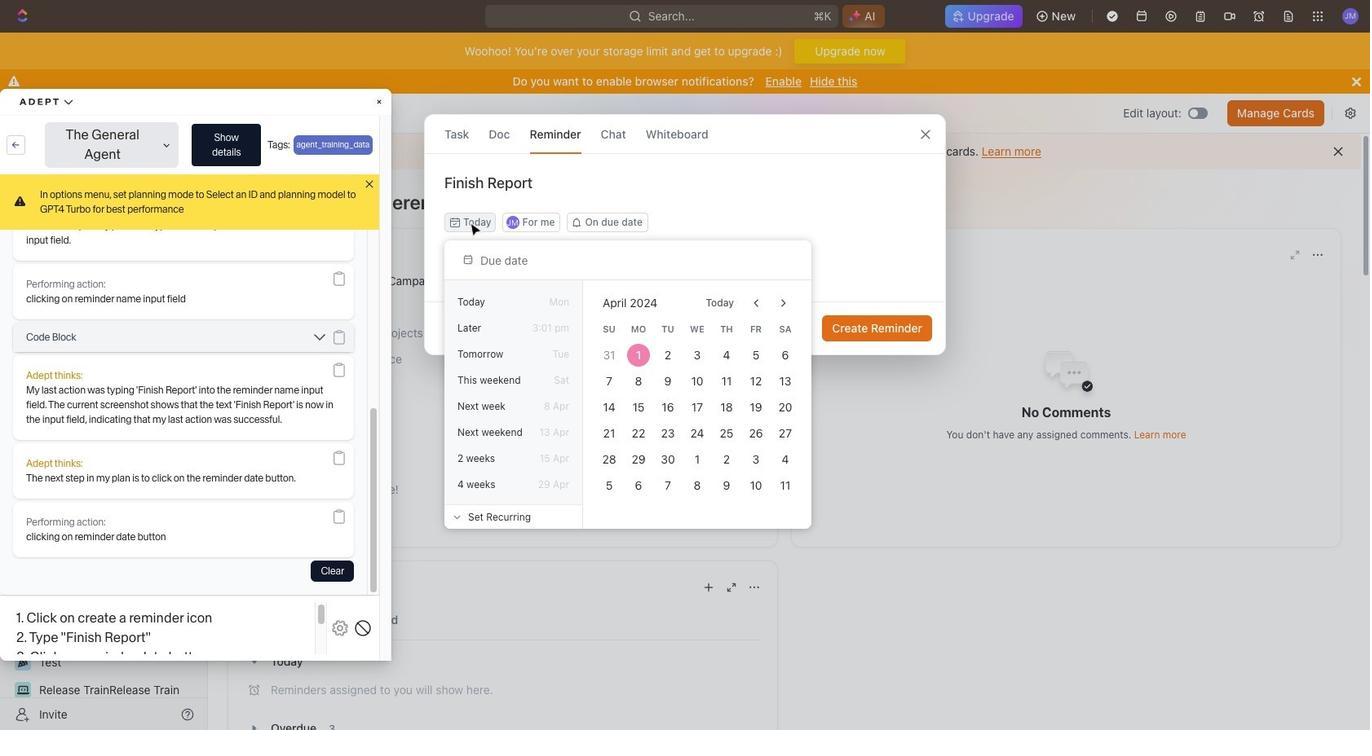 Task type: vqa. For each thing, say whether or not it's contained in the screenshot.
rightmost 9
no



Task type: describe. For each thing, give the bounding box(es) containing it.
sidebar navigation
[[0, 94, 208, 731]]

Due date text field
[[481, 253, 616, 267]]



Task type: locate. For each thing, give the bounding box(es) containing it.
alert
[[208, 134, 1362, 170]]

dialog
[[424, 114, 946, 356]]

user group image
[[17, 464, 29, 474]]

Reminder na﻿me or type '/' for commands text field
[[425, 174, 946, 213]]

tab list
[[245, 601, 761, 641]]



